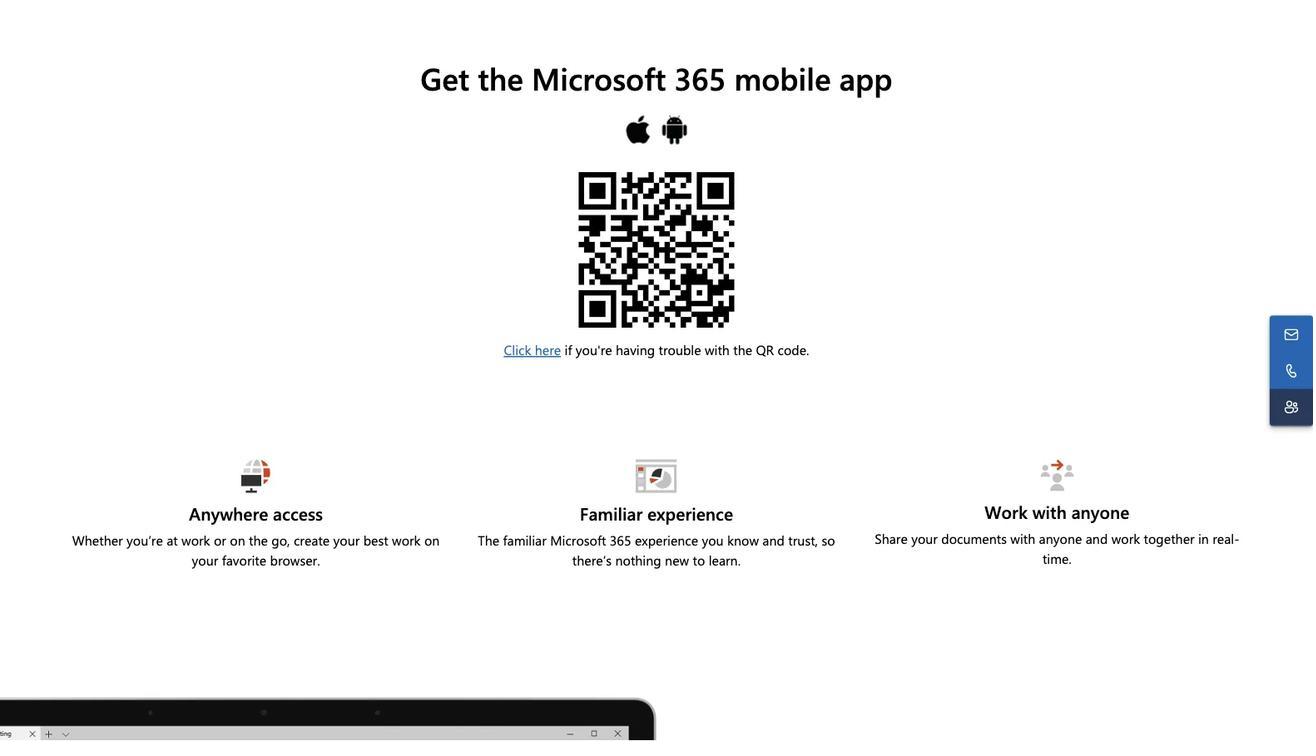 Task type: describe. For each thing, give the bounding box(es) containing it.
and inside familiar experience the familiar microsoft 365 experience you know and trust, so there's nothing new to learn.
[[763, 531, 785, 549]]

time.
[[1043, 550, 1072, 568]]

access
[[273, 502, 323, 525]]

in
[[1199, 530, 1209, 548]]

to
[[693, 551, 705, 569]]

365 inside familiar experience the familiar microsoft 365 experience you know and trust, so there's nothing new to learn.
[[610, 531, 631, 549]]

with for if
[[705, 341, 730, 359]]

get
[[421, 57, 470, 99]]

1 horizontal spatial work
[[392, 531, 421, 549]]

the inside anywhere access whether you're at work or on the go, create your best work on your favorite browser.
[[249, 531, 268, 549]]

work inside the work with anyone share your documents with anyone and work together in real- time.
[[1112, 530, 1140, 548]]

1 vertical spatial with
[[1033, 500, 1067, 523]]

browser.
[[270, 551, 320, 569]]

microsoft inside familiar experience the familiar microsoft 365 experience you know and trust, so there's nothing new to learn.
[[550, 531, 606, 549]]

share
[[875, 530, 908, 548]]

click here if you're having trouble with the qr code.
[[504, 341, 810, 359]]

1 horizontal spatial the
[[478, 57, 524, 99]]

1 vertical spatial experience
[[635, 531, 698, 549]]

whether
[[72, 531, 123, 549]]

here
[[535, 341, 561, 359]]

with for anyone
[[1011, 530, 1036, 548]]

nothing
[[616, 551, 662, 569]]

0 vertical spatial anyone
[[1072, 500, 1130, 523]]

new
[[665, 551, 689, 569]]

qr
[[756, 341, 774, 359]]

trust,
[[789, 531, 818, 549]]

and inside the work with anyone share your documents with anyone and work together in real- time.
[[1086, 530, 1108, 548]]

documents
[[942, 530, 1007, 548]]

so
[[822, 531, 835, 549]]

code.
[[778, 341, 810, 359]]

know
[[728, 531, 759, 549]]

android and apple logos image
[[625, 113, 689, 147]]

get the microsoft 365 mobile app
[[421, 57, 893, 99]]

create
[[294, 531, 330, 549]]

you
[[702, 531, 724, 549]]

a laptop screen displaying a word document with multiple authors editing in word on the web image
[[0, 697, 657, 742]]

or
[[214, 531, 226, 549]]

together
[[1144, 530, 1195, 548]]

go,
[[272, 531, 290, 549]]

you're
[[576, 341, 612, 359]]

0 horizontal spatial your
[[192, 551, 218, 569]]

learn.
[[709, 551, 741, 569]]



Task type: vqa. For each thing, say whether or not it's contained in the screenshot.
so
yes



Task type: locate. For each thing, give the bounding box(es) containing it.
anywhere access whether you're at work or on the go, create your best work on your favorite browser.
[[72, 502, 440, 569]]

on right or
[[230, 531, 245, 549]]

experience up you
[[648, 502, 733, 525]]

1 vertical spatial microsoft
[[550, 531, 606, 549]]

on right best at bottom left
[[424, 531, 440, 549]]

click
[[504, 341, 531, 359]]

on
[[230, 531, 245, 549], [424, 531, 440, 549]]

2 vertical spatial the
[[249, 531, 268, 549]]

0 vertical spatial the
[[478, 57, 524, 99]]

the left go,
[[249, 531, 268, 549]]

best
[[363, 531, 388, 549]]

work right at
[[182, 531, 210, 549]]

0 horizontal spatial the
[[249, 531, 268, 549]]

the
[[478, 531, 500, 549]]

work right best at bottom left
[[392, 531, 421, 549]]

0 vertical spatial 365
[[675, 57, 726, 99]]

familiar experience the familiar microsoft 365 experience you know and trust, so there's nothing new to learn.
[[478, 502, 835, 569]]

0 vertical spatial microsoft
[[532, 57, 666, 99]]

microsoft up android and apple logos
[[532, 57, 666, 99]]

with down work
[[1011, 530, 1036, 548]]

work with anyone share your documents with anyone and work together in real- time.
[[875, 500, 1240, 568]]

you're
[[127, 531, 163, 549]]

with right trouble
[[705, 341, 730, 359]]

0 horizontal spatial on
[[230, 531, 245, 549]]

0 horizontal spatial and
[[763, 531, 785, 549]]

your left best at bottom left
[[333, 531, 360, 549]]

1 horizontal spatial your
[[333, 531, 360, 549]]

365
[[675, 57, 726, 99], [610, 531, 631, 549]]

anyone
[[1072, 500, 1130, 523], [1039, 530, 1082, 548]]

anywhere
[[189, 502, 268, 525]]

365 up android and apple logos
[[675, 57, 726, 99]]

with right work
[[1033, 500, 1067, 523]]

365 up "nothing"
[[610, 531, 631, 549]]

0 vertical spatial experience
[[648, 502, 733, 525]]

0 vertical spatial with
[[705, 341, 730, 359]]

and
[[1086, 530, 1108, 548], [763, 531, 785, 549]]

if
[[565, 341, 572, 359]]

experience
[[648, 502, 733, 525], [635, 531, 698, 549]]

work left together
[[1112, 530, 1140, 548]]

0 horizontal spatial work
[[182, 531, 210, 549]]

work
[[1112, 530, 1140, 548], [182, 531, 210, 549], [392, 531, 421, 549]]

1 vertical spatial 365
[[610, 531, 631, 549]]

1 horizontal spatial and
[[1086, 530, 1108, 548]]

1 vertical spatial anyone
[[1039, 530, 1082, 548]]

2 horizontal spatial the
[[734, 341, 753, 359]]

favorite
[[222, 551, 266, 569]]

the right get
[[478, 57, 524, 99]]

and left trust,
[[763, 531, 785, 549]]

your
[[912, 530, 938, 548], [333, 531, 360, 549], [192, 551, 218, 569]]

2 on from the left
[[424, 531, 440, 549]]

work
[[985, 500, 1028, 523]]

0 horizontal spatial 365
[[610, 531, 631, 549]]

there's
[[573, 551, 612, 569]]

qr code to download the microsoft 365 mobile app image
[[573, 167, 740, 333]]

microsoft up there's
[[550, 531, 606, 549]]

at
[[167, 531, 178, 549]]

mobile
[[734, 57, 831, 99]]

familiar
[[580, 502, 643, 525]]

your right share
[[912, 530, 938, 548]]

1 on from the left
[[230, 531, 245, 549]]

the left qr
[[734, 341, 753, 359]]

familiar
[[503, 531, 547, 549]]

the
[[478, 57, 524, 99], [734, 341, 753, 359], [249, 531, 268, 549]]

1 vertical spatial the
[[734, 341, 753, 359]]

trouble
[[659, 341, 701, 359]]

app
[[840, 57, 893, 99]]

experience up "new"
[[635, 531, 698, 549]]

2 vertical spatial with
[[1011, 530, 1036, 548]]

2 horizontal spatial work
[[1112, 530, 1140, 548]]

having
[[616, 341, 655, 359]]

and left together
[[1086, 530, 1108, 548]]

2 horizontal spatial your
[[912, 530, 938, 548]]

1 horizontal spatial on
[[424, 531, 440, 549]]

with
[[705, 341, 730, 359], [1033, 500, 1067, 523], [1011, 530, 1036, 548]]

real-
[[1213, 530, 1240, 548]]

microsoft
[[532, 57, 666, 99], [550, 531, 606, 549]]

1 horizontal spatial 365
[[675, 57, 726, 99]]

your down or
[[192, 551, 218, 569]]

your inside the work with anyone share your documents with anyone and work together in real- time.
[[912, 530, 938, 548]]

click here button
[[504, 341, 561, 359]]



